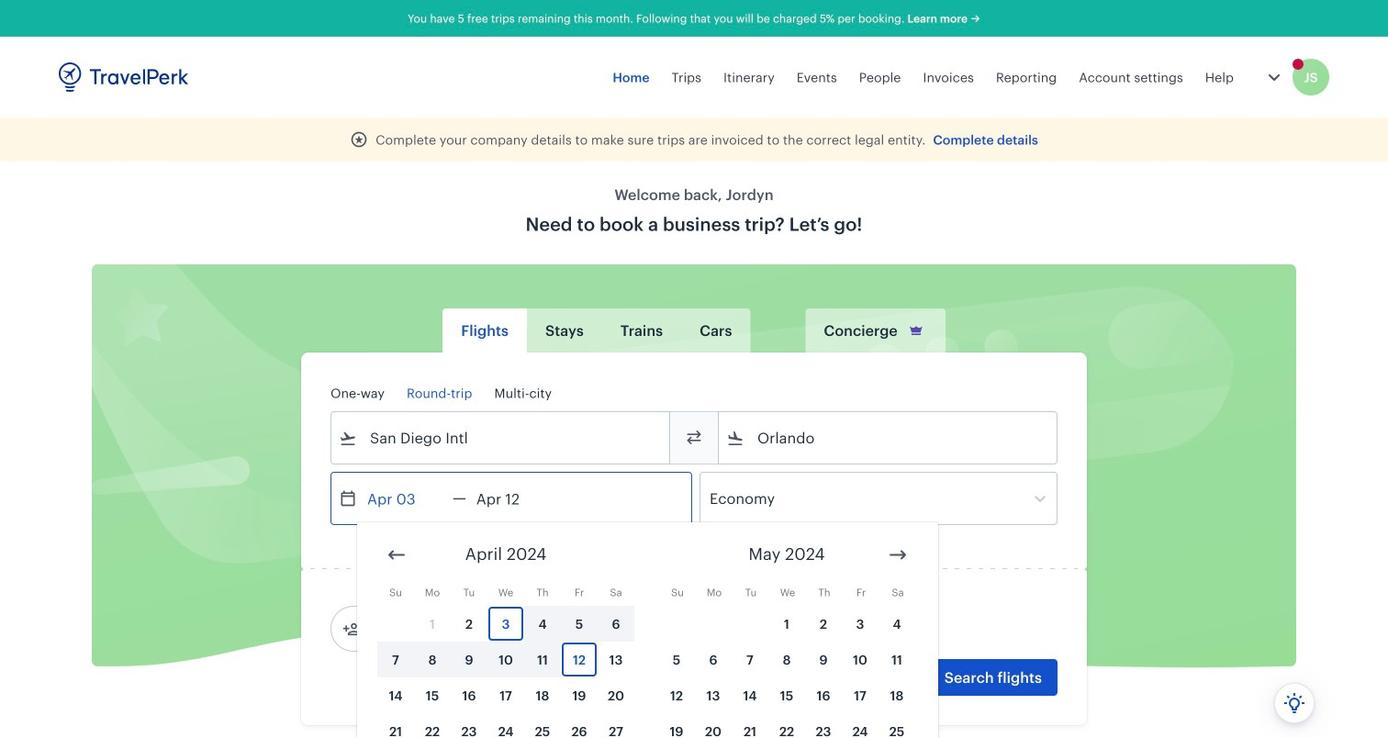 Task type: locate. For each thing, give the bounding box(es) containing it.
choose thursday, may 23, 2024 as your check-in date. it's available. image
[[807, 715, 841, 739]]

From search field
[[357, 423, 646, 453]]

choose thursday, may 9, 2024 as your check-in date. it's available. image
[[807, 643, 841, 677]]

choose saturday, may 11, 2024 as your check-in date. it's available. image
[[880, 643, 915, 677]]

choose saturday, may 4, 2024 as your check-in date. it's available. image
[[880, 607, 915, 641]]

Add first traveler search field
[[361, 615, 552, 644]]

Depart text field
[[357, 473, 453, 525]]

choose thursday, may 2, 2024 as your check-in date. it's available. image
[[807, 607, 841, 641]]



Task type: describe. For each thing, give the bounding box(es) containing it.
choose friday, may 24, 2024 as your check-in date. it's available. image
[[843, 715, 878, 739]]

move forward to switch to the next month. image
[[887, 544, 909, 566]]

choose friday, may 10, 2024 as your check-in date. it's available. image
[[843, 643, 878, 677]]

To search field
[[745, 423, 1033, 453]]

choose thursday, may 16, 2024 as your check-in date. it's available. image
[[807, 679, 841, 713]]

choose friday, may 3, 2024 as your check-in date. it's available. image
[[843, 607, 878, 641]]

Return text field
[[466, 473, 562, 525]]

choose saturday, may 25, 2024 as your check-in date. it's available. image
[[880, 715, 915, 739]]

choose saturday, may 18, 2024 as your check-in date. it's available. image
[[880, 679, 915, 713]]

calendar application
[[357, 523, 1389, 739]]

move backward to switch to the previous month. image
[[386, 544, 408, 566]]

choose friday, may 17, 2024 as your check-in date. it's available. image
[[843, 679, 878, 713]]



